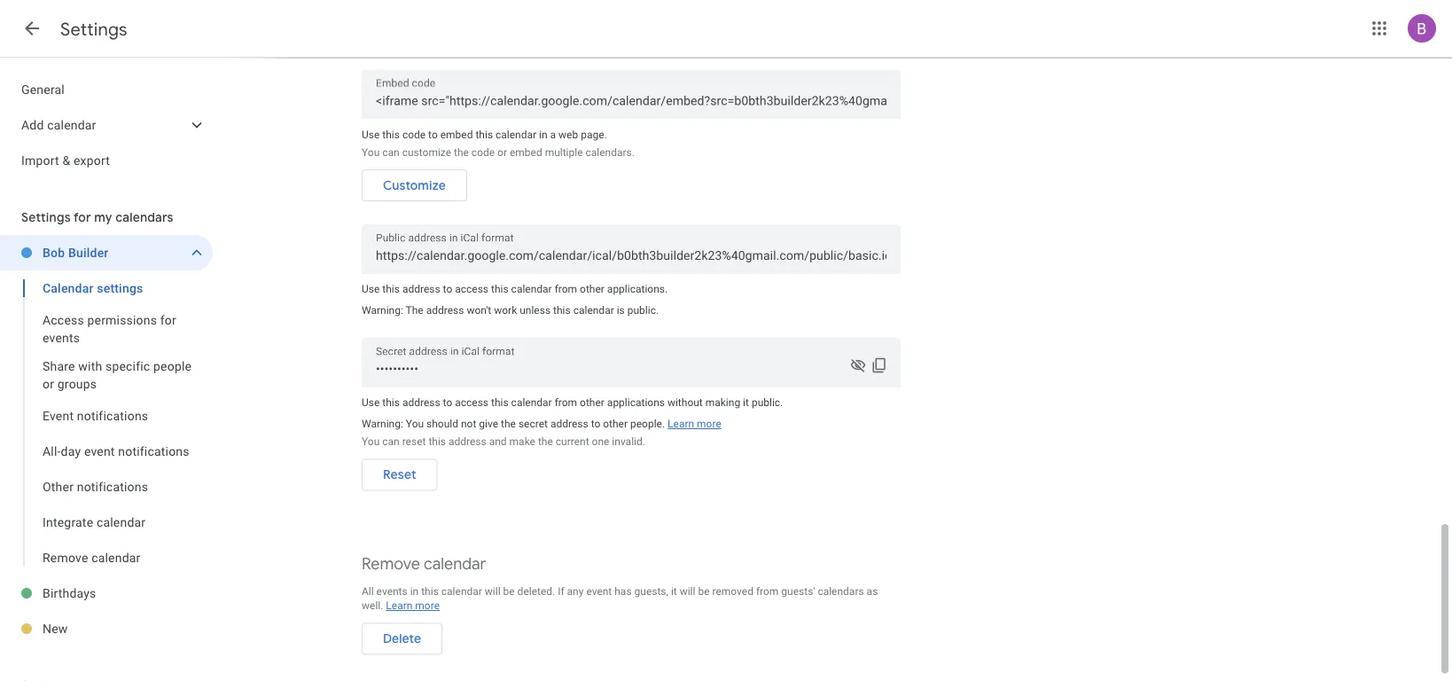 Task type: vqa. For each thing, say whether or not it's contained in the screenshot.
make
yes



Task type: describe. For each thing, give the bounding box(es) containing it.
not
[[461, 418, 477, 430]]

group containing calendar settings
[[0, 271, 213, 576]]

you for reset
[[362, 436, 380, 448]]

well.
[[362, 600, 383, 612]]

deleted.
[[518, 585, 555, 597]]

you can reset this address and make the current one invalid.
[[362, 436, 646, 448]]

new link
[[43, 611, 213, 647]]

access for unless
[[455, 283, 489, 295]]

other notifications
[[43, 479, 148, 494]]

calendar up you can customize the code or embed multiple calendars.
[[496, 128, 537, 141]]

one
[[592, 436, 610, 448]]

a
[[550, 128, 556, 141]]

1 horizontal spatial remove calendar
[[362, 553, 486, 574]]

invalid.
[[612, 436, 646, 448]]

1 vertical spatial embed
[[510, 146, 543, 158]]

as
[[867, 585, 878, 597]]

use this address to access this calendar from other applications without making it public. warning: you should not give the secret address to other people. learn more
[[362, 396, 783, 430]]

event notifications
[[43, 408, 148, 423]]

my
[[94, 209, 112, 225]]

0 horizontal spatial embed
[[441, 128, 473, 141]]

use this code to embed this calendar in a web page.
[[362, 128, 607, 141]]

calendar left is in the top left of the page
[[574, 304, 614, 317]]

from inside all events in this calendar will be deleted. if any event has guests, it will be removed from guests' calendars as well.
[[756, 585, 779, 597]]

tree containing general
[[0, 72, 213, 178]]

event inside all events in this calendar will be deleted. if any event has guests, it will be removed from guests' calendars as well.
[[587, 585, 612, 597]]

use for use this address to access this calendar from other applications without making it public. warning: you should not give the secret address to other people. learn more
[[362, 396, 380, 409]]

event
[[43, 408, 74, 423]]

won't
[[467, 304, 492, 317]]

address up should
[[403, 396, 441, 409]]

use this address to access this calendar from other applications. warning: the address won't work unless this calendar is public.
[[362, 283, 668, 317]]

warning: inside use this address to access this calendar from other applications without making it public. warning: you should not give the secret address to other people. learn more
[[362, 418, 403, 430]]

birthdays tree item
[[0, 576, 213, 611]]

add
[[21, 118, 44, 132]]

general
[[21, 82, 65, 97]]

birthdays
[[43, 586, 96, 600]]

address up the
[[403, 283, 441, 295]]

make
[[510, 436, 536, 448]]

multiple
[[545, 146, 583, 158]]

has
[[615, 585, 632, 597]]

0 vertical spatial for
[[74, 209, 91, 225]]

calendar up &
[[47, 118, 96, 132]]

from for applications.
[[555, 283, 578, 295]]

new tree item
[[0, 611, 213, 647]]

share with specific people or groups
[[43, 359, 192, 391]]

applications
[[607, 396, 665, 409]]

with
[[78, 359, 102, 373]]

settings for settings
[[60, 18, 128, 40]]

the
[[406, 304, 424, 317]]

import
[[21, 153, 59, 168]]

export
[[74, 153, 110, 168]]

other for applications
[[580, 396, 605, 409]]

customize
[[383, 177, 446, 193]]

the inside use this address to access this calendar from other applications without making it public. warning: you should not give the secret address to other people. learn more
[[501, 418, 516, 430]]

&
[[62, 153, 70, 168]]

notifications for event notifications
[[77, 408, 148, 423]]

calendars.
[[586, 146, 635, 158]]

settings for my calendars
[[21, 209, 174, 225]]

2 will from the left
[[680, 585, 696, 597]]

settings for my calendars tree
[[0, 235, 213, 647]]

page.
[[581, 128, 607, 141]]

access permissions for events
[[43, 313, 177, 345]]

reset button
[[362, 454, 438, 496]]

integrate calendar
[[43, 515, 146, 530]]

use for use this address to access this calendar from other applications. warning: the address won't work unless this calendar is public.
[[362, 283, 380, 295]]

calendar inside all events in this calendar will be deleted. if any event has guests, it will be removed from guests' calendars as well.
[[442, 585, 482, 597]]

settings
[[97, 281, 143, 295]]

applications.
[[607, 283, 668, 295]]

or inside share with specific people or groups
[[43, 377, 54, 391]]

calendar settings
[[43, 281, 143, 295]]

address down not at bottom left
[[449, 436, 487, 448]]

0 vertical spatial or
[[498, 146, 507, 158]]

is
[[617, 304, 625, 317]]

web
[[559, 128, 578, 141]]

access for you
[[455, 396, 489, 409]]

in inside all events in this calendar will be deleted. if any event has guests, it will be removed from guests' calendars as well.
[[410, 585, 419, 597]]

birthdays link
[[43, 576, 213, 611]]

bob
[[43, 245, 65, 260]]

learn more
[[386, 600, 440, 612]]

bob builder
[[43, 245, 109, 260]]

to for use this address to access this calendar from other applications. warning: the address won't work unless this calendar is public.
[[443, 283, 453, 295]]

2 be from the left
[[698, 585, 710, 597]]

address up current
[[551, 418, 589, 430]]

learn inside use this address to access this calendar from other applications without making it public. warning: you should not give the secret address to other people. learn more
[[668, 418, 695, 430]]

builder
[[68, 245, 109, 260]]

any
[[567, 585, 584, 597]]

without
[[668, 396, 703, 409]]

0 horizontal spatial code
[[403, 128, 426, 141]]

work
[[494, 304, 517, 317]]



Task type: locate. For each thing, give the bounding box(es) containing it.
address right the
[[426, 304, 464, 317]]

1 horizontal spatial learn more link
[[668, 418, 722, 430]]

event inside settings for my calendars tree
[[84, 444, 115, 459]]

guests'
[[782, 585, 816, 597]]

1 horizontal spatial it
[[743, 396, 749, 409]]

1 vertical spatial public.
[[752, 396, 783, 409]]

1 horizontal spatial more
[[697, 418, 722, 430]]

0 vertical spatial in
[[539, 128, 548, 141]]

delete button
[[362, 618, 443, 660]]

to for use this address to access this calendar from other applications without making it public. warning: you should not give the secret address to other people. learn more
[[443, 396, 453, 409]]

warning:
[[362, 304, 403, 317], [362, 418, 403, 430]]

1 be from the left
[[503, 585, 515, 597]]

2 warning: from the top
[[362, 418, 403, 430]]

0 vertical spatial public.
[[628, 304, 659, 317]]

0 vertical spatial more
[[697, 418, 722, 430]]

0 vertical spatial learn more link
[[668, 418, 722, 430]]

settings for settings for my calendars
[[21, 209, 71, 225]]

2 vertical spatial from
[[756, 585, 779, 597]]

0 vertical spatial from
[[555, 283, 578, 295]]

code
[[403, 128, 426, 141], [472, 146, 495, 158]]

be left removed
[[698, 585, 710, 597]]

1 vertical spatial other
[[580, 396, 605, 409]]

can for customize
[[383, 146, 400, 158]]

people
[[153, 359, 192, 373]]

for inside access permissions for events
[[160, 313, 177, 327]]

the down the use this code to embed this calendar in a web page.
[[454, 146, 469, 158]]

0 horizontal spatial be
[[503, 585, 515, 597]]

0 horizontal spatial it
[[671, 585, 677, 597]]

calendar
[[43, 281, 94, 295]]

events inside access permissions for events
[[43, 330, 80, 345]]

other up invalid.
[[603, 418, 628, 430]]

in
[[539, 128, 548, 141], [410, 585, 419, 597]]

current
[[556, 436, 589, 448]]

add calendar
[[21, 118, 96, 132]]

1 horizontal spatial for
[[160, 313, 177, 327]]

permissions
[[87, 313, 157, 327]]

code down the use this code to embed this calendar in a web page.
[[472, 146, 495, 158]]

events inside all events in this calendar will be deleted. if any event has guests, it will be removed from guests' calendars as well.
[[377, 585, 408, 597]]

learn more link
[[668, 418, 722, 430], [386, 600, 440, 612]]

to inside the use this address to access this calendar from other applications. warning: the address won't work unless this calendar is public.
[[443, 283, 453, 295]]

learn more link for all events in this calendar will be deleted. if any event has guests, it will be removed from guests' calendars as well.
[[386, 600, 440, 612]]

this inside all events in this calendar will be deleted. if any event has guests, it will be removed from guests' calendars as well.
[[421, 585, 439, 597]]

access
[[43, 313, 84, 327]]

more
[[697, 418, 722, 430], [415, 600, 440, 612]]

learn down the without
[[668, 418, 695, 430]]

0 vertical spatial use
[[362, 128, 380, 141]]

more up 'delete' button
[[415, 600, 440, 612]]

reset
[[383, 467, 416, 483]]

1 vertical spatial events
[[377, 585, 408, 597]]

2 use from the top
[[362, 283, 380, 295]]

1 vertical spatial from
[[555, 396, 578, 409]]

1 horizontal spatial code
[[472, 146, 495, 158]]

making
[[706, 396, 741, 409]]

embed up customize
[[441, 128, 473, 141]]

0 horizontal spatial learn
[[386, 600, 413, 612]]

access
[[455, 283, 489, 295], [455, 396, 489, 409]]

other left applications.
[[580, 283, 605, 295]]

calendars left as at bottom
[[818, 585, 864, 597]]

1 can from the top
[[383, 146, 400, 158]]

1 horizontal spatial in
[[539, 128, 548, 141]]

None text field
[[376, 88, 887, 113], [376, 243, 887, 268], [376, 88, 887, 113], [376, 243, 887, 268]]

can for reset
[[383, 436, 400, 448]]

public. inside the use this address to access this calendar from other applications. warning: the address won't work unless this calendar is public.
[[628, 304, 659, 317]]

give
[[479, 418, 499, 430]]

calendar up 'unless'
[[511, 283, 552, 295]]

address
[[403, 283, 441, 295], [426, 304, 464, 317], [403, 396, 441, 409], [551, 418, 589, 430], [449, 436, 487, 448]]

calendar down other notifications
[[97, 515, 146, 530]]

1 horizontal spatial the
[[501, 418, 516, 430]]

0 horizontal spatial public.
[[628, 304, 659, 317]]

2 vertical spatial notifications
[[77, 479, 148, 494]]

event
[[84, 444, 115, 459], [587, 585, 612, 597]]

groups
[[57, 377, 97, 391]]

other
[[43, 479, 74, 494]]

1 access from the top
[[455, 283, 489, 295]]

learn more link up 'delete' button
[[386, 600, 440, 612]]

0 horizontal spatial will
[[485, 585, 501, 597]]

day
[[61, 444, 81, 459]]

calendars inside all events in this calendar will be deleted. if any event has guests, it will be removed from guests' calendars as well.
[[818, 585, 864, 597]]

you
[[362, 146, 380, 158], [406, 418, 424, 430], [362, 436, 380, 448]]

more down the making
[[697, 418, 722, 430]]

1 horizontal spatial calendars
[[818, 585, 864, 597]]

or down the use this code to embed this calendar in a web page.
[[498, 146, 507, 158]]

reset
[[402, 436, 426, 448]]

from for applications
[[555, 396, 578, 409]]

tree
[[0, 72, 213, 178]]

from
[[555, 283, 578, 295], [555, 396, 578, 409], [756, 585, 779, 597]]

calendar inside use this address to access this calendar from other applications without making it public. warning: you should not give the secret address to other people. learn more
[[511, 396, 552, 409]]

this
[[383, 128, 400, 141], [476, 128, 493, 141], [383, 283, 400, 295], [491, 283, 509, 295], [554, 304, 571, 317], [383, 396, 400, 409], [491, 396, 509, 409], [429, 436, 446, 448], [421, 585, 439, 597]]

2 horizontal spatial the
[[538, 436, 553, 448]]

0 horizontal spatial the
[[454, 146, 469, 158]]

other
[[580, 283, 605, 295], [580, 396, 605, 409], [603, 418, 628, 430]]

be
[[503, 585, 515, 597], [698, 585, 710, 597]]

3 use from the top
[[362, 396, 380, 409]]

customize
[[402, 146, 452, 158]]

you up reset
[[406, 418, 424, 430]]

public.
[[628, 304, 659, 317], [752, 396, 783, 409]]

be left deleted. at the left bottom of page
[[503, 585, 515, 597]]

1 vertical spatial calendars
[[818, 585, 864, 597]]

use
[[362, 128, 380, 141], [362, 283, 380, 295], [362, 396, 380, 409]]

0 horizontal spatial learn more link
[[386, 600, 440, 612]]

will right guests,
[[680, 585, 696, 597]]

calendar left deleted. at the left bottom of page
[[442, 585, 482, 597]]

from inside the use this address to access this calendar from other applications. warning: the address won't work unless this calendar is public.
[[555, 283, 578, 295]]

will
[[485, 585, 501, 597], [680, 585, 696, 597]]

delete
[[383, 631, 421, 647]]

1 vertical spatial it
[[671, 585, 677, 597]]

learn more link down the without
[[668, 418, 722, 430]]

1 vertical spatial access
[[455, 396, 489, 409]]

warning: inside the use this address to access this calendar from other applications. warning: the address won't work unless this calendar is public.
[[362, 304, 403, 317]]

event right the day
[[84, 444, 115, 459]]

if
[[558, 585, 565, 597]]

1 vertical spatial the
[[501, 418, 516, 430]]

for right permissions on the left of the page
[[160, 313, 177, 327]]

0 vertical spatial warning:
[[362, 304, 403, 317]]

learn
[[668, 418, 695, 430], [386, 600, 413, 612]]

0 vertical spatial other
[[580, 283, 605, 295]]

1 horizontal spatial remove
[[362, 553, 420, 574]]

2 vertical spatial other
[[603, 418, 628, 430]]

1 warning: from the top
[[362, 304, 403, 317]]

in up learn more in the bottom of the page
[[410, 585, 419, 597]]

0 vertical spatial calendars
[[116, 209, 174, 225]]

learn more link for warning: you should not give the secret address to other people.
[[668, 418, 722, 430]]

notifications down event notifications
[[118, 444, 190, 459]]

1 vertical spatial settings
[[21, 209, 71, 225]]

0 vertical spatial embed
[[441, 128, 473, 141]]

from left applications.
[[555, 283, 578, 295]]

it inside use this address to access this calendar from other applications without making it public. warning: you should not give the secret address to other people. learn more
[[743, 396, 749, 409]]

0 horizontal spatial remove calendar
[[43, 550, 141, 565]]

events
[[43, 330, 80, 345], [377, 585, 408, 597]]

1 vertical spatial code
[[472, 146, 495, 158]]

notifications down all-day event notifications
[[77, 479, 148, 494]]

1 horizontal spatial be
[[698, 585, 710, 597]]

all-day event notifications
[[43, 444, 190, 459]]

settings heading
[[60, 18, 128, 40]]

all
[[362, 585, 374, 597]]

can left reset
[[383, 436, 400, 448]]

learn right well.
[[386, 600, 413, 612]]

from up current
[[555, 396, 578, 409]]

public. right the making
[[752, 396, 783, 409]]

use for use this code to embed this calendar in a web page.
[[362, 128, 380, 141]]

settings right go back image
[[60, 18, 128, 40]]

warning: left the
[[362, 304, 403, 317]]

it
[[743, 396, 749, 409], [671, 585, 677, 597]]

0 horizontal spatial or
[[43, 377, 54, 391]]

0 vertical spatial it
[[743, 396, 749, 409]]

removed
[[713, 585, 754, 597]]

guests,
[[635, 585, 669, 597]]

event right "any"
[[587, 585, 612, 597]]

1 vertical spatial in
[[410, 585, 419, 597]]

0 vertical spatial you
[[362, 146, 380, 158]]

can left customize
[[383, 146, 400, 158]]

0 vertical spatial events
[[43, 330, 80, 345]]

to for use this code to embed this calendar in a web page.
[[429, 128, 438, 141]]

0 horizontal spatial events
[[43, 330, 80, 345]]

events right 'all'
[[377, 585, 408, 597]]

1 vertical spatial event
[[587, 585, 612, 597]]

access inside use this address to access this calendar from other applications without making it public. warning: you should not give the secret address to other people. learn more
[[455, 396, 489, 409]]

2 access from the top
[[455, 396, 489, 409]]

code up customize
[[403, 128, 426, 141]]

0 vertical spatial learn
[[668, 418, 695, 430]]

or down share
[[43, 377, 54, 391]]

remove inside settings for my calendars tree
[[43, 550, 88, 565]]

settings up bob
[[21, 209, 71, 225]]

the up 'you can reset this address and make the current one invalid.'
[[501, 418, 516, 430]]

new
[[43, 621, 68, 636]]

secret
[[519, 418, 548, 430]]

remove calendar up learn more in the bottom of the page
[[362, 553, 486, 574]]

2 vertical spatial the
[[538, 436, 553, 448]]

bob builder tree item
[[0, 235, 213, 271]]

0 horizontal spatial event
[[84, 444, 115, 459]]

access up not at bottom left
[[455, 396, 489, 409]]

remove up 'all'
[[362, 553, 420, 574]]

all events in this calendar will be deleted. if any event has guests, it will be removed from guests' calendars as well.
[[362, 585, 878, 612]]

specific
[[106, 359, 150, 373]]

access inside the use this address to access this calendar from other applications. warning: the address won't work unless this calendar is public.
[[455, 283, 489, 295]]

1 vertical spatial can
[[383, 436, 400, 448]]

0 horizontal spatial for
[[74, 209, 91, 225]]

can
[[383, 146, 400, 158], [383, 436, 400, 448]]

other inside the use this address to access this calendar from other applications. warning: the address won't work unless this calendar is public.
[[580, 283, 605, 295]]

remove calendar inside group
[[43, 550, 141, 565]]

calendar up learn more in the bottom of the page
[[424, 553, 486, 574]]

for
[[74, 209, 91, 225], [160, 313, 177, 327]]

and
[[489, 436, 507, 448]]

0 vertical spatial notifications
[[77, 408, 148, 423]]

use inside the use this address to access this calendar from other applications. warning: the address won't work unless this calendar is public.
[[362, 283, 380, 295]]

remove calendar down integrate calendar
[[43, 550, 141, 565]]

1 vertical spatial you
[[406, 418, 424, 430]]

access up 'won't' at the left of page
[[455, 283, 489, 295]]

0 vertical spatial access
[[455, 283, 489, 295]]

0 vertical spatial can
[[383, 146, 400, 158]]

should
[[427, 418, 459, 430]]

2 can from the top
[[383, 436, 400, 448]]

integrate
[[43, 515, 93, 530]]

0 horizontal spatial in
[[410, 585, 419, 597]]

0 vertical spatial event
[[84, 444, 115, 459]]

go back image
[[21, 18, 43, 39]]

1 vertical spatial warning:
[[362, 418, 403, 430]]

share
[[43, 359, 75, 373]]

1 vertical spatial learn
[[386, 600, 413, 612]]

0 horizontal spatial more
[[415, 600, 440, 612]]

1 vertical spatial learn more link
[[386, 600, 440, 612]]

1 horizontal spatial embed
[[510, 146, 543, 158]]

group
[[0, 271, 213, 576]]

calendars
[[116, 209, 174, 225], [818, 585, 864, 597]]

you left customize
[[362, 146, 380, 158]]

notifications up all-day event notifications
[[77, 408, 148, 423]]

will left deleted. at the left bottom of page
[[485, 585, 501, 597]]

other up one
[[580, 396, 605, 409]]

you inside use this address to access this calendar from other applications without making it public. warning: you should not give the secret address to other people. learn more
[[406, 418, 424, 430]]

calendars right my
[[116, 209, 174, 225]]

1 horizontal spatial or
[[498, 146, 507, 158]]

public. down applications.
[[628, 304, 659, 317]]

it right the making
[[743, 396, 749, 409]]

the down secret on the left
[[538, 436, 553, 448]]

1 horizontal spatial event
[[587, 585, 612, 597]]

0 vertical spatial code
[[403, 128, 426, 141]]

public. inside use this address to access this calendar from other applications without making it public. warning: you should not give the secret address to other people. learn more
[[752, 396, 783, 409]]

notifications for other notifications
[[77, 479, 148, 494]]

use inside use this address to access this calendar from other applications without making it public. warning: you should not give the secret address to other people. learn more
[[362, 396, 380, 409]]

2 vertical spatial use
[[362, 396, 380, 409]]

it right guests,
[[671, 585, 677, 597]]

0 horizontal spatial calendars
[[116, 209, 174, 225]]

1 horizontal spatial learn
[[668, 418, 695, 430]]

1 vertical spatial use
[[362, 283, 380, 295]]

you can customize the code or embed multiple calendars.
[[362, 146, 635, 158]]

calendar
[[47, 118, 96, 132], [496, 128, 537, 141], [511, 283, 552, 295], [574, 304, 614, 317], [511, 396, 552, 409], [97, 515, 146, 530], [92, 550, 141, 565], [424, 553, 486, 574], [442, 585, 482, 597]]

2 vertical spatial you
[[362, 436, 380, 448]]

for left my
[[74, 209, 91, 225]]

1 vertical spatial notifications
[[118, 444, 190, 459]]

unless
[[520, 304, 551, 317]]

1 horizontal spatial public.
[[752, 396, 783, 409]]

in left a
[[539, 128, 548, 141]]

None text field
[[376, 357, 887, 382]]

more inside use this address to access this calendar from other applications without making it public. warning: you should not give the secret address to other people. learn more
[[697, 418, 722, 430]]

0 vertical spatial the
[[454, 146, 469, 158]]

embed left multiple
[[510, 146, 543, 158]]

1 horizontal spatial will
[[680, 585, 696, 597]]

remove down integrate
[[43, 550, 88, 565]]

you for customize
[[362, 146, 380, 158]]

other for applications.
[[580, 283, 605, 295]]

1 use from the top
[[362, 128, 380, 141]]

remove
[[43, 550, 88, 565], [362, 553, 420, 574]]

warning: up reset
[[362, 418, 403, 430]]

1 horizontal spatial events
[[377, 585, 408, 597]]

calendar up secret on the left
[[511, 396, 552, 409]]

1 vertical spatial or
[[43, 377, 54, 391]]

it inside all events in this calendar will be deleted. if any event has guests, it will be removed from guests' calendars as well.
[[671, 585, 677, 597]]

0 vertical spatial settings
[[60, 18, 128, 40]]

from left guests'
[[756, 585, 779, 597]]

import & export
[[21, 153, 110, 168]]

notifications
[[77, 408, 148, 423], [118, 444, 190, 459], [77, 479, 148, 494]]

0 horizontal spatial remove
[[43, 550, 88, 565]]

you left reset
[[362, 436, 380, 448]]

all-
[[43, 444, 61, 459]]

events down access
[[43, 330, 80, 345]]

1 vertical spatial more
[[415, 600, 440, 612]]

from inside use this address to access this calendar from other applications without making it public. warning: you should not give the secret address to other people. learn more
[[555, 396, 578, 409]]

1 vertical spatial for
[[160, 313, 177, 327]]

or
[[498, 146, 507, 158], [43, 377, 54, 391]]

people.
[[631, 418, 665, 430]]

calendar up birthdays tree item
[[92, 550, 141, 565]]

1 will from the left
[[485, 585, 501, 597]]



